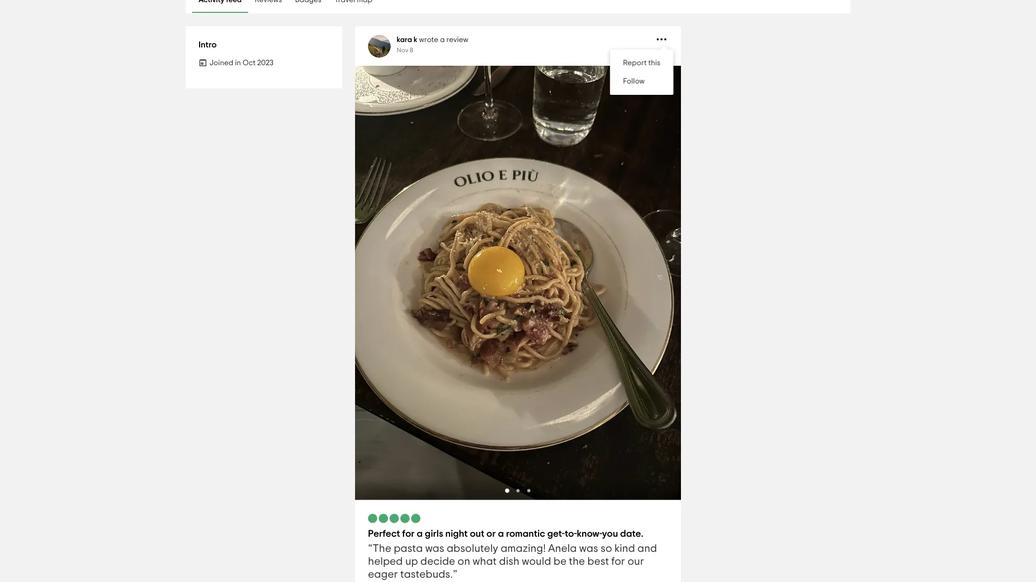 Task type: describe. For each thing, give the bounding box(es) containing it.
on
[[458, 557, 470, 567]]

pasta
[[394, 544, 423, 554]]

eager
[[368, 570, 398, 580]]

follow
[[623, 78, 645, 85]]

what
[[473, 557, 497, 567]]

this
[[648, 59, 661, 67]]

know-
[[577, 530, 602, 539]]

a inside "kara k wrote a review nov 8"
[[440, 36, 445, 44]]

the
[[569, 557, 585, 567]]

be
[[554, 557, 567, 567]]

absolutely
[[447, 544, 498, 554]]

intro
[[199, 40, 217, 49]]

2 was from the left
[[579, 544, 598, 554]]

kind
[[615, 544, 635, 554]]

get-
[[547, 530, 565, 539]]

decide
[[420, 557, 455, 567]]

and
[[637, 544, 657, 554]]

kara k wrote a review nov 8
[[397, 36, 468, 53]]

k
[[414, 36, 417, 44]]

2 horizontal spatial a
[[498, 530, 504, 539]]

kara k link
[[397, 36, 417, 44]]

report this
[[623, 59, 661, 67]]

anela
[[548, 544, 577, 554]]

0 horizontal spatial a
[[417, 530, 423, 539]]

so
[[601, 544, 612, 554]]

best
[[587, 557, 609, 567]]

review
[[446, 36, 468, 44]]

night
[[445, 530, 468, 539]]

oct
[[243, 59, 255, 67]]

out
[[470, 530, 484, 539]]

1 horizontal spatial for
[[611, 557, 625, 567]]

perfect
[[368, 530, 400, 539]]

tastebuds.
[[400, 570, 453, 580]]

or
[[487, 530, 496, 539]]

joined in oct 2023
[[209, 59, 274, 67]]

perfect for a girls night out or a romantic get-to-know-you date. the pasta was absolutely amazing! anela was so kind and helped up decide on what dish would be the best for our eager tastebuds.
[[368, 530, 657, 580]]

1 was from the left
[[425, 544, 444, 554]]

helped
[[368, 557, 403, 567]]

the
[[373, 544, 391, 554]]



Task type: vqa. For each thing, say whether or not it's contained in the screenshot.
first Check from left
no



Task type: locate. For each thing, give the bounding box(es) containing it.
1 horizontal spatial was
[[579, 544, 598, 554]]

in
[[235, 59, 241, 67]]

you
[[602, 530, 618, 539]]

a right the wrote
[[440, 36, 445, 44]]

for
[[402, 530, 415, 539], [611, 557, 625, 567]]

nov 8 link
[[397, 47, 413, 53]]

1 vertical spatial for
[[611, 557, 625, 567]]

was
[[425, 544, 444, 554], [579, 544, 598, 554]]

girls
[[425, 530, 443, 539]]

nov
[[397, 47, 408, 53]]

1 horizontal spatial a
[[440, 36, 445, 44]]

8
[[410, 47, 413, 53]]

joined
[[209, 59, 233, 67]]

report
[[623, 59, 647, 67]]

0 horizontal spatial for
[[402, 530, 415, 539]]

0 horizontal spatial was
[[425, 544, 444, 554]]

0 vertical spatial for
[[402, 530, 415, 539]]

2023
[[257, 59, 274, 67]]

romantic
[[506, 530, 545, 539]]

a
[[440, 36, 445, 44], [417, 530, 423, 539], [498, 530, 504, 539]]

dish
[[499, 557, 520, 567]]

up
[[405, 557, 418, 567]]

a right or
[[498, 530, 504, 539]]

a left girls at bottom
[[417, 530, 423, 539]]

for up the pasta
[[402, 530, 415, 539]]

was up 'decide'
[[425, 544, 444, 554]]

kara
[[397, 36, 412, 44]]

for down kind
[[611, 557, 625, 567]]

date.
[[620, 530, 643, 539]]

would
[[522, 557, 551, 567]]

our
[[628, 557, 644, 567]]

to-
[[565, 530, 577, 539]]

was down know-
[[579, 544, 598, 554]]

wrote
[[419, 36, 438, 44]]

amazing!
[[501, 544, 546, 554]]



